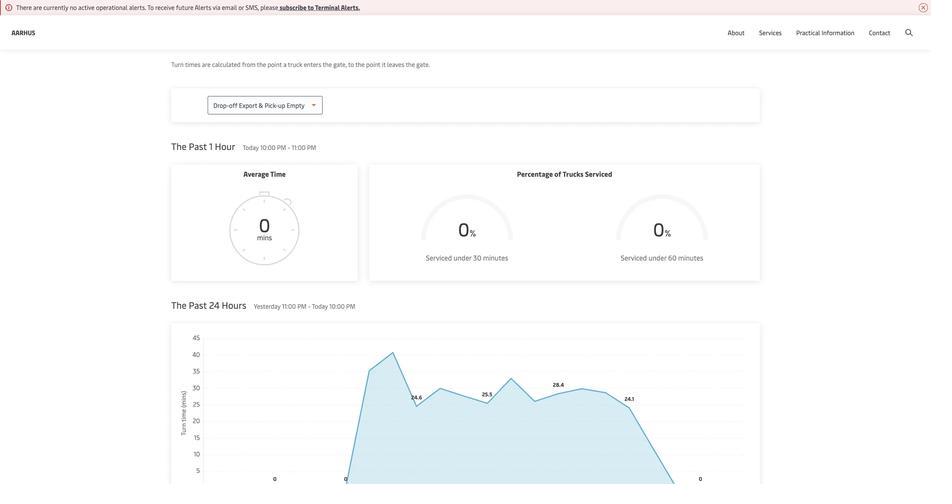 Task type: locate. For each thing, give the bounding box(es) containing it.
0 horizontal spatial are
[[33, 3, 42, 11]]

past
[[189, 140, 207, 153], [189, 299, 207, 312]]

/
[[871, 22, 874, 31]]

alerts.
[[341, 3, 360, 11]]

the left gate.
[[406, 60, 415, 69]]

the past 24 hours
[[171, 299, 247, 312]]

% up 30 on the right of the page
[[470, 227, 476, 239]]

1 horizontal spatial %
[[665, 227, 671, 239]]

1 vertical spatial 11:00
[[282, 302, 296, 311]]

the left 1
[[171, 140, 187, 153]]

2 point from the left
[[366, 60, 380, 69]]

2 0 % from the left
[[653, 217, 671, 241]]

0 horizontal spatial 10:00
[[260, 143, 276, 152]]

past for 1
[[189, 140, 207, 153]]

the right from
[[257, 60, 266, 69]]

enters
[[304, 60, 321, 69]]

1 vertical spatial -
[[308, 302, 311, 311]]

0 vertical spatial today
[[243, 143, 259, 152]]

1 horizontal spatial under
[[649, 253, 667, 263]]

0 horizontal spatial 0 %
[[458, 217, 476, 241]]

10:00
[[260, 143, 276, 152], [330, 302, 345, 311]]

0 %
[[458, 217, 476, 241], [653, 217, 671, 241]]

to
[[308, 3, 314, 11], [348, 60, 354, 69]]

minutes right 60
[[678, 253, 704, 263]]

the
[[171, 140, 187, 153], [171, 299, 187, 312]]

1 horizontal spatial 10:00
[[330, 302, 345, 311]]

3 the from the left
[[356, 60, 365, 69]]

0 horizontal spatial under
[[454, 253, 472, 263]]

2 minutes from the left
[[678, 253, 704, 263]]

1 horizontal spatial to
[[348, 60, 354, 69]]

0 horizontal spatial %
[[470, 227, 476, 239]]

location
[[735, 22, 759, 31]]

via
[[213, 3, 220, 11]]

0 % up serviced under 30 minutes
[[458, 217, 476, 241]]

1 horizontal spatial minutes
[[678, 253, 704, 263]]

2 under from the left
[[649, 253, 667, 263]]

the left gate,
[[323, 60, 332, 69]]

0 vertical spatial are
[[33, 3, 42, 11]]

it
[[382, 60, 386, 69]]

percentage
[[517, 169, 553, 179]]

global menu button
[[767, 15, 826, 38]]

0 horizontal spatial -
[[288, 143, 290, 152]]

average time
[[243, 169, 286, 179]]

1 vertical spatial past
[[189, 299, 207, 312]]

0 vertical spatial 11:00
[[292, 143, 306, 152]]

0 horizontal spatial serviced
[[426, 253, 452, 263]]

gate.
[[417, 60, 430, 69]]

1 vertical spatial 10:00
[[330, 302, 345, 311]]

login / create account
[[855, 22, 917, 31]]

are right there
[[33, 3, 42, 11]]

percentage of trucks serviced
[[517, 169, 612, 179]]

switch
[[716, 22, 734, 31]]

the left 24
[[171, 299, 187, 312]]

please
[[261, 3, 278, 11]]

are right times
[[202, 60, 211, 69]]

0 vertical spatial past
[[189, 140, 207, 153]]

receive
[[155, 3, 175, 11]]

minutes right 30 on the right of the page
[[483, 253, 508, 263]]

-
[[288, 143, 290, 152], [308, 302, 311, 311]]

1 horizontal spatial 0
[[458, 217, 470, 241]]

0 for serviced under 60 minutes
[[653, 217, 665, 241]]

0 % up serviced under 60 minutes
[[653, 217, 671, 241]]

serviced
[[585, 169, 612, 179], [426, 253, 452, 263], [621, 253, 647, 263]]

the right gate,
[[356, 60, 365, 69]]

point
[[268, 60, 282, 69], [366, 60, 380, 69]]

operational
[[96, 3, 128, 11]]

truck
[[288, 60, 302, 69]]

1 horizontal spatial 0 %
[[653, 217, 671, 241]]

% for 60
[[665, 227, 671, 239]]

point left a
[[268, 60, 282, 69]]

0 vertical spatial -
[[288, 143, 290, 152]]

under left 30 on the right of the page
[[454, 253, 472, 263]]

past for 24
[[189, 299, 207, 312]]

past left 1
[[189, 140, 207, 153]]

2 horizontal spatial 0
[[653, 217, 665, 241]]

1 vertical spatial the
[[171, 299, 187, 312]]

practical
[[797, 28, 820, 37]]

alerts.
[[129, 3, 146, 11]]

trucks
[[563, 169, 584, 179]]

to
[[147, 3, 154, 11]]

1 0 % from the left
[[458, 217, 476, 241]]

0 horizontal spatial minutes
[[483, 253, 508, 263]]

serviced under 30 minutes
[[426, 253, 508, 263]]

today
[[243, 143, 259, 152], [312, 302, 328, 311]]

information
[[822, 28, 855, 37]]

subscribe
[[280, 3, 307, 11]]

%
[[470, 227, 476, 239], [665, 227, 671, 239]]

1 vertical spatial today
[[312, 302, 328, 311]]

under left 60
[[649, 253, 667, 263]]

contact button
[[869, 15, 891, 50]]

2 past from the top
[[189, 299, 207, 312]]

minutes for serviced under 60 minutes
[[678, 253, 704, 263]]

services
[[759, 28, 782, 37]]

1 the from the top
[[171, 140, 187, 153]]

yesterday
[[254, 302, 281, 311]]

there
[[16, 3, 32, 11]]

menu
[[803, 22, 818, 31]]

average
[[243, 169, 269, 179]]

email
[[222, 3, 237, 11]]

global
[[784, 22, 801, 31]]

global menu
[[784, 22, 818, 31]]

1 past from the top
[[189, 140, 207, 153]]

past left 24
[[189, 299, 207, 312]]

a
[[283, 60, 287, 69]]

24
[[209, 299, 220, 312]]

1 minutes from the left
[[483, 253, 508, 263]]

1 horizontal spatial -
[[308, 302, 311, 311]]

30
[[473, 253, 482, 263]]

0 vertical spatial the
[[171, 140, 187, 153]]

alerts
[[195, 3, 211, 11]]

% for 30
[[470, 227, 476, 239]]

1 % from the left
[[470, 227, 476, 239]]

are
[[33, 3, 42, 11], [202, 60, 211, 69]]

to right gate,
[[348, 60, 354, 69]]

minutes
[[483, 253, 508, 263], [678, 253, 704, 263]]

1 horizontal spatial point
[[366, 60, 380, 69]]

2 % from the left
[[665, 227, 671, 239]]

under
[[454, 253, 472, 263], [649, 253, 667, 263]]

0 horizontal spatial to
[[308, 3, 314, 11]]

to left terminal
[[308, 3, 314, 11]]

0 horizontal spatial today
[[243, 143, 259, 152]]

0 % for 30
[[458, 217, 476, 241]]

1 under from the left
[[454, 253, 472, 263]]

1 point from the left
[[268, 60, 282, 69]]

11:00
[[292, 143, 306, 152], [282, 302, 296, 311]]

% up 60
[[665, 227, 671, 239]]

0
[[259, 212, 270, 237], [458, 217, 470, 241], [653, 217, 665, 241]]

point left 'it'
[[366, 60, 380, 69]]

60
[[668, 253, 677, 263]]

2 the from the top
[[171, 299, 187, 312]]

login / create account link
[[841, 15, 917, 38]]

the past 1 hour
[[171, 140, 235, 153]]

1 vertical spatial are
[[202, 60, 211, 69]]

2 horizontal spatial serviced
[[621, 253, 647, 263]]

close alert image
[[919, 3, 928, 12]]

pm
[[277, 143, 286, 152], [307, 143, 316, 152], [297, 302, 307, 311], [346, 302, 355, 311]]

0 horizontal spatial point
[[268, 60, 282, 69]]

the
[[257, 60, 266, 69], [323, 60, 332, 69], [356, 60, 365, 69], [406, 60, 415, 69]]



Task type: describe. For each thing, give the bounding box(es) containing it.
1
[[209, 140, 213, 153]]

mins
[[257, 233, 272, 243]]

0 horizontal spatial 0
[[259, 212, 270, 237]]

terminal
[[315, 3, 340, 11]]

under for 30
[[454, 253, 472, 263]]

0 vertical spatial to
[[308, 3, 314, 11]]

aarhus link
[[11, 28, 35, 37]]

create
[[875, 22, 893, 31]]

4 the from the left
[[406, 60, 415, 69]]

under for 60
[[649, 253, 667, 263]]

turn
[[171, 60, 184, 69]]

switch location button
[[703, 22, 759, 31]]

practical information button
[[797, 15, 855, 50]]

times
[[185, 60, 200, 69]]

- for the past 1 hour
[[288, 143, 290, 152]]

serviced for serviced under 30 minutes
[[426, 253, 452, 263]]

1 horizontal spatial today
[[312, 302, 328, 311]]

calculated
[[212, 60, 241, 69]]

about button
[[728, 15, 745, 50]]

turn times are calculated from the point a truck enters the gate, to the point it leaves the gate.
[[171, 60, 430, 69]]

serviced under 60 minutes
[[621, 253, 704, 263]]

1 vertical spatial to
[[348, 60, 354, 69]]

services button
[[759, 15, 782, 50]]

login
[[855, 22, 870, 31]]

or
[[238, 3, 244, 11]]

1 horizontal spatial are
[[202, 60, 211, 69]]

the for the past 24 hours
[[171, 299, 187, 312]]

minutes for serviced under 30 minutes
[[483, 253, 508, 263]]

from
[[242, 60, 256, 69]]

serviced for serviced under 60 minutes
[[621, 253, 647, 263]]

sms,
[[246, 3, 259, 11]]

yesterday 11:00 pm - today 10:00 pm
[[254, 302, 355, 311]]

gate,
[[333, 60, 347, 69]]

active
[[78, 3, 95, 11]]

currently
[[43, 3, 68, 11]]

aarhus
[[11, 28, 35, 37]]

2 the from the left
[[323, 60, 332, 69]]

future
[[176, 3, 193, 11]]

practical information
[[797, 28, 855, 37]]

there are currently no active operational alerts. to receive future alerts via email or sms, please subscribe to terminal alerts.
[[16, 3, 360, 11]]

no
[[70, 3, 77, 11]]

hour
[[215, 140, 235, 153]]

- for the past 24 hours
[[308, 302, 311, 311]]

hours
[[222, 299, 247, 312]]

subscribe to terminal alerts. link
[[278, 3, 360, 11]]

0 vertical spatial 10:00
[[260, 143, 276, 152]]

account
[[894, 22, 917, 31]]

leaves
[[387, 60, 405, 69]]

of
[[555, 169, 561, 179]]

0 % for 60
[[653, 217, 671, 241]]

time
[[270, 169, 286, 179]]

switch location
[[716, 22, 759, 31]]

contact
[[869, 28, 891, 37]]

1 horizontal spatial serviced
[[585, 169, 612, 179]]

1 the from the left
[[257, 60, 266, 69]]

about
[[728, 28, 745, 37]]

0 for serviced under 30 minutes
[[458, 217, 470, 241]]

the for the past 1 hour
[[171, 140, 187, 153]]

today 10:00 pm - 11:00 pm
[[243, 143, 316, 152]]



Task type: vqa. For each thing, say whether or not it's contained in the screenshot.
the middle Angeles
no



